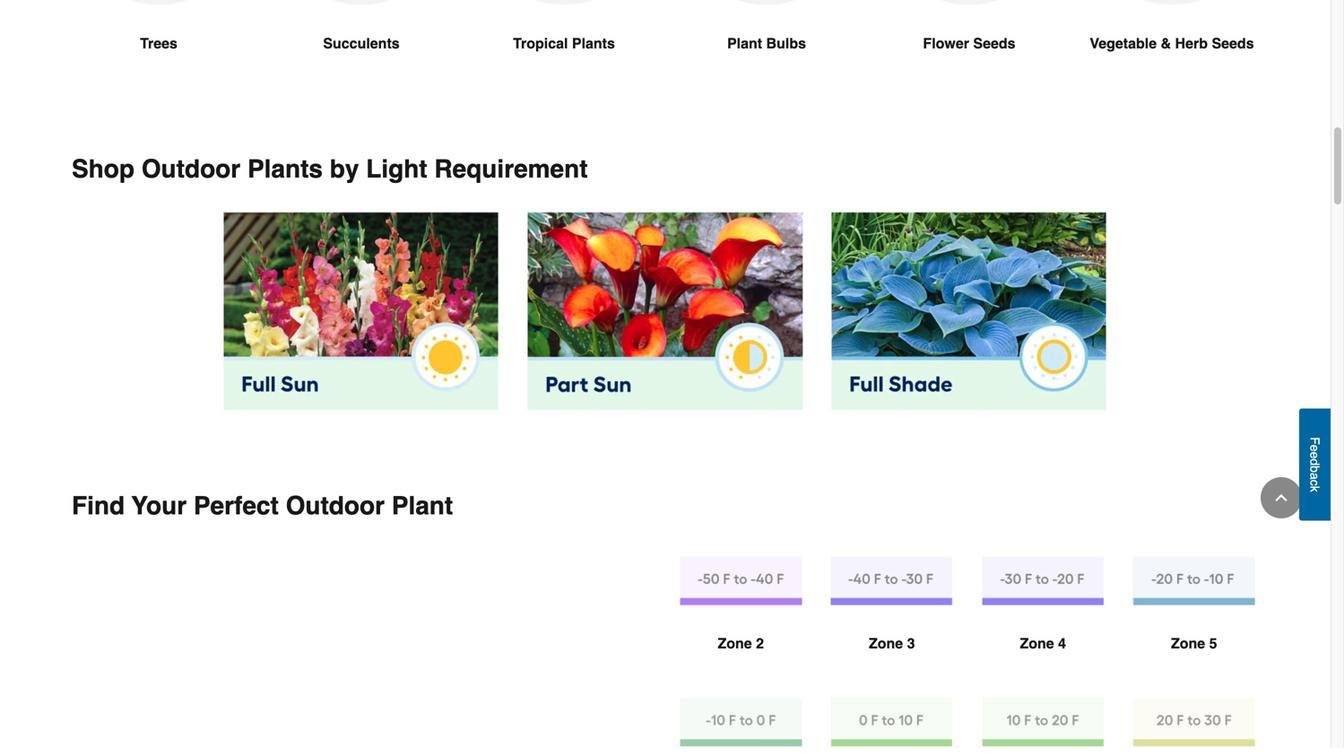 Task type: vqa. For each thing, say whether or not it's contained in the screenshot.
All within the Button
no



Task type: describe. For each thing, give the bounding box(es) containing it.
k
[[1309, 486, 1323, 492]]

zone for zone 2
[[718, 635, 753, 652]]

-50 to -40 fahrenheit. zone 2. image
[[680, 556, 803, 606]]

&
[[1162, 35, 1172, 52]]

f
[[1309, 437, 1323, 445]]

vegetable
[[1091, 35, 1158, 52]]

zone 2
[[718, 635, 764, 652]]

zone 4
[[1021, 635, 1067, 652]]

zone for zone 3
[[869, 635, 904, 652]]

tropical
[[513, 35, 568, 52]]

0 to 10 fahrenheit. zone 7. image
[[831, 698, 954, 747]]

chevron up image
[[1273, 489, 1291, 507]]

3
[[908, 635, 916, 652]]

succulents link
[[275, 0, 449, 97]]

requirement
[[435, 155, 588, 184]]

zone for zone 5
[[1172, 635, 1206, 652]]

flower seeds
[[924, 35, 1016, 52]]

light
[[366, 155, 428, 184]]

zone 2 link
[[680, 556, 803, 698]]

find
[[72, 492, 125, 520]]

d
[[1309, 459, 1323, 466]]

-20 to -10 fahrenheit. zone 5. image
[[1134, 556, 1256, 606]]

shop outdoor plants by light requirement
[[72, 155, 588, 184]]

by
[[330, 155, 359, 184]]

vegetable & herb seeds
[[1091, 35, 1255, 52]]

vegetable & herb seeds link
[[1086, 0, 1260, 97]]

0 horizontal spatial outdoor
[[142, 155, 241, 184]]

zone 4 link
[[983, 556, 1105, 698]]

seeds inside vegetable & herb seeds link
[[1213, 35, 1255, 52]]

-40  to -30 fahrenheit. zone 3. image
[[831, 556, 954, 605]]

a pile of plant bulbs with green sprouts. image
[[680, 0, 854, 5]]

0 vertical spatial plants
[[572, 35, 615, 52]]

shop
[[72, 155, 135, 184]]

zone 3
[[869, 635, 916, 652]]

1 vertical spatial plants
[[248, 155, 323, 184]]

flower seeds link
[[883, 0, 1057, 97]]

-10 to 0 fahrenheit. zone 6. image
[[680, 698, 803, 747]]

full shade. image
[[832, 212, 1108, 410]]

bulbs
[[767, 35, 807, 52]]

f e e d b a c k button
[[1300, 409, 1332, 521]]

tropical plants
[[513, 35, 615, 52]]

a packet of tomato seeds. image
[[1086, 0, 1260, 5]]

2
[[757, 635, 764, 652]]

part sun. image
[[528, 212, 803, 411]]

flower
[[924, 35, 970, 52]]



Task type: locate. For each thing, give the bounding box(es) containing it.
1 horizontal spatial plants
[[572, 35, 615, 52]]

4 zone from the left
[[1172, 635, 1206, 652]]

plants
[[572, 35, 615, 52], [248, 155, 323, 184]]

0 vertical spatial outdoor
[[142, 155, 241, 184]]

4
[[1059, 635, 1067, 652]]

zone left 4
[[1021, 635, 1055, 652]]

1 seeds from the left
[[974, 35, 1016, 52]]

a packet of pansy seeds. image
[[883, 0, 1057, 5]]

zone for zone 4
[[1021, 635, 1055, 652]]

1 horizontal spatial plant
[[728, 35, 763, 52]]

zone 5
[[1172, 635, 1218, 652]]

1 horizontal spatial outdoor
[[286, 492, 385, 520]]

5
[[1210, 635, 1218, 652]]

0 horizontal spatial seeds
[[974, 35, 1016, 52]]

zone 3 link
[[831, 556, 954, 698]]

2 seeds from the left
[[1213, 35, 1255, 52]]

plant bulbs link
[[680, 0, 854, 97]]

1 e from the top
[[1309, 445, 1323, 452]]

plant inside plant bulbs link
[[728, 35, 763, 52]]

2 zone from the left
[[869, 635, 904, 652]]

e up b
[[1309, 452, 1323, 459]]

zone 5 link
[[1134, 556, 1256, 698]]

seeds down a packet of pansy seeds. 'image'
[[974, 35, 1016, 52]]

trees link
[[72, 0, 246, 97]]

zone
[[718, 635, 753, 652], [869, 635, 904, 652], [1021, 635, 1055, 652], [1172, 635, 1206, 652]]

0 vertical spatial plant
[[728, 35, 763, 52]]

plants down 'a red flowering tropical plant in a black grower's pot.' image
[[572, 35, 615, 52]]

-30 to -20 fahrenheit. zone 4. image
[[983, 556, 1105, 605]]

perfect
[[194, 492, 279, 520]]

a
[[1309, 473, 1323, 480]]

seeds right the herb
[[1213, 35, 1255, 52]]

3 zone from the left
[[1021, 635, 1055, 652]]

20 to 30 fahrenheit. zone 9. image
[[1134, 698, 1256, 747]]

zone left 2
[[718, 635, 753, 652]]

zone left '3'
[[869, 635, 904, 652]]

zone inside "link"
[[718, 635, 753, 652]]

scroll to top element
[[1262, 477, 1303, 519]]

c
[[1309, 480, 1323, 486]]

1 horizontal spatial seeds
[[1213, 35, 1255, 52]]

e up d
[[1309, 445, 1323, 452]]

f e e d b a c k
[[1309, 437, 1323, 492]]

an assortment of succulents displayed in a tan ceramic planter. image
[[275, 0, 449, 5]]

b
[[1309, 466, 1323, 473]]

e
[[1309, 445, 1323, 452], [1309, 452, 1323, 459]]

herb
[[1176, 35, 1209, 52]]

10 to 20 fahrenheit. zone 8. image
[[983, 698, 1105, 747]]

plant
[[728, 35, 763, 52], [392, 492, 453, 520]]

plants left the by
[[248, 155, 323, 184]]

1 vertical spatial outdoor
[[286, 492, 385, 520]]

0 horizontal spatial plant
[[392, 492, 453, 520]]

2 e from the top
[[1309, 452, 1323, 459]]

1 vertical spatial plant
[[392, 492, 453, 520]]

seeds
[[974, 35, 1016, 52], [1213, 35, 1255, 52]]

find your perfect outdoor plant
[[72, 492, 453, 520]]

a red flowering tropical plant in a black grower's pot. image
[[477, 0, 651, 5]]

trees
[[140, 35, 178, 52]]

outdoor
[[142, 155, 241, 184], [286, 492, 385, 520]]

full sun. image
[[224, 212, 499, 410]]

zone left 5
[[1172, 635, 1206, 652]]

seeds inside flower seeds link
[[974, 35, 1016, 52]]

tropical plants link
[[477, 0, 651, 97]]

succulents
[[323, 35, 400, 52]]

your
[[132, 492, 187, 520]]

0 horizontal spatial plants
[[248, 155, 323, 184]]

a green japanese magnolia tree in a black grower's pot. image
[[72, 0, 246, 5]]

plant bulbs
[[728, 35, 807, 52]]

1 zone from the left
[[718, 635, 753, 652]]



